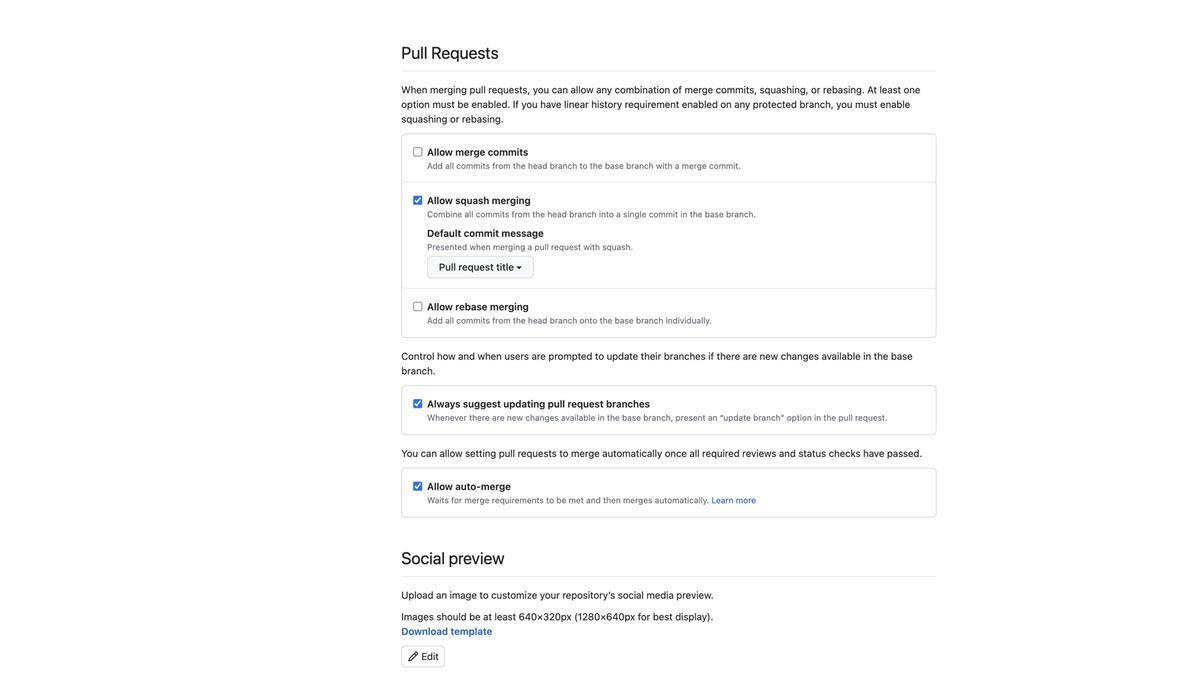 Task type: locate. For each thing, give the bounding box(es) containing it.
branches left if
[[664, 351, 706, 362]]

rebasing. left at
[[823, 84, 865, 95]]

1 vertical spatial a
[[616, 209, 621, 219]]

head
[[528, 161, 548, 171], [548, 209, 567, 219], [528, 316, 548, 325]]

whenever
[[427, 413, 467, 423]]

1 horizontal spatial branches
[[664, 351, 706, 362]]

head up users
[[528, 316, 548, 325]]

there right if
[[717, 351, 740, 362]]

2 horizontal spatial a
[[675, 161, 680, 171]]

1 vertical spatial allow
[[440, 448, 463, 459]]

or right squashing,
[[811, 84, 821, 95]]

least inside when merging pull requests, you can allow any combination of merge commits, squashing, or rebasing.         at least one option must be enabled.         if you have linear history requirement enabled on any protected branch, you must enable squashing or rebasing.
[[880, 84, 901, 95]]

you right 'if'
[[522, 99, 538, 110]]

base
[[605, 161, 624, 171], [705, 209, 724, 219], [615, 316, 634, 325], [891, 351, 913, 362], [622, 413, 641, 423]]

1 vertical spatial add
[[427, 316, 443, 325]]

1 horizontal spatial pull
[[439, 261, 456, 273]]

1 horizontal spatial are
[[532, 351, 546, 362]]

with left squash. on the right of page
[[584, 242, 600, 252]]

1 horizontal spatial must
[[855, 99, 878, 110]]

0 vertical spatial can
[[552, 84, 568, 95]]

1 vertical spatial when
[[478, 351, 502, 362]]

branches up whenever there are new changes available in the base branch, present an "update branch" option in the pull request.
[[606, 398, 650, 410]]

0 vertical spatial rebasing.
[[823, 84, 865, 95]]

the up checks
[[824, 413, 836, 423]]

request down prompted
[[568, 398, 604, 410]]

or right squashing
[[450, 113, 459, 125]]

pull request title
[[439, 261, 514, 273]]

in right single
[[681, 209, 688, 219]]

the up the automatically
[[607, 413, 620, 423]]

0 horizontal spatial there
[[469, 413, 490, 423]]

at
[[868, 84, 877, 95]]

squash.
[[602, 242, 633, 252]]

0 vertical spatial be
[[458, 99, 469, 110]]

option inside when merging pull requests, you can allow any combination of merge commits, squashing, or rebasing.         at least one option must be enabled.         if you have linear history requirement enabled on any protected branch, you must enable squashing or rebasing.
[[401, 99, 430, 110]]

branch. down control
[[401, 365, 436, 377]]

branch up combine all commits from the head branch into a single commit in the base branch.
[[550, 161, 577, 171]]

all
[[445, 161, 454, 171], [465, 209, 473, 219], [445, 316, 454, 325], [690, 448, 700, 459]]

from
[[492, 161, 511, 171], [512, 209, 530, 219], [492, 316, 511, 325]]

branch, inside when merging pull requests, you can allow any combination of merge commits, squashing, or rebasing.         at least one option must be enabled.         if you have linear history requirement enabled on any protected branch, you must enable squashing or rebasing.
[[800, 99, 834, 110]]

1 horizontal spatial or
[[811, 84, 821, 95]]

in inside control how and when users are prompted to update their branches if there are new changes available in the base branch.
[[863, 351, 871, 362]]

be
[[458, 99, 469, 110], [557, 496, 566, 505], [469, 611, 481, 623]]

more
[[736, 496, 756, 505]]

pull inside when merging pull requests, you can allow any combination of merge commits, squashing, or rebasing.         at least one option must be enabled.         if you have linear history requirement enabled on any protected branch, you must enable squashing or rebasing.
[[470, 84, 486, 95]]

2 allow from the top
[[427, 195, 453, 206]]

least right at
[[495, 611, 516, 623]]

download
[[401, 626, 448, 637]]

3 allow from the top
[[427, 301, 453, 313]]

all right once
[[690, 448, 700, 459]]

best
[[653, 611, 673, 623]]

1 allow from the top
[[427, 146, 453, 158]]

1 vertical spatial least
[[495, 611, 516, 623]]

branch for allow merge commits
[[550, 161, 577, 171]]

1 vertical spatial be
[[557, 496, 566, 505]]

always
[[427, 398, 461, 410]]

2 add from the top
[[427, 316, 443, 325]]

you
[[533, 84, 549, 95], [522, 99, 538, 110], [836, 99, 853, 110]]

1 horizontal spatial can
[[552, 84, 568, 95]]

single
[[623, 209, 647, 219]]

from for squash
[[512, 209, 530, 219]]

request left title
[[459, 261, 494, 273]]

rebase
[[455, 301, 488, 313]]

for left best at the bottom
[[638, 611, 650, 623]]

1 vertical spatial and
[[779, 448, 796, 459]]

branch. down commit.
[[726, 209, 756, 219]]

merging
[[430, 84, 467, 95], [492, 195, 531, 206], [493, 242, 525, 252], [490, 301, 529, 313]]

0 vertical spatial option
[[401, 99, 430, 110]]

commit down "allow squash merging"
[[464, 228, 499, 239]]

at
[[483, 611, 492, 623]]

to left update
[[595, 351, 604, 362]]

add down allow merge commits
[[427, 161, 443, 171]]

for down auto-
[[451, 496, 462, 505]]

allow for allow auto-merge
[[427, 481, 453, 492]]

status
[[799, 448, 826, 459]]

allow up combine
[[427, 195, 453, 206]]

1 add from the top
[[427, 161, 443, 171]]

0 vertical spatial available
[[822, 351, 861, 362]]

commits
[[488, 146, 528, 158], [456, 161, 490, 171], [476, 209, 509, 219], [456, 316, 490, 325]]

1 vertical spatial rebasing.
[[462, 113, 504, 125]]

with left commit.
[[656, 161, 673, 171]]

0 vertical spatial when
[[470, 242, 491, 252]]

allow merge commits
[[427, 146, 528, 158]]

are
[[532, 351, 546, 362], [743, 351, 757, 362], [492, 413, 505, 423]]

you right requests,
[[533, 84, 549, 95]]

branch, left present on the right bottom of page
[[643, 413, 673, 423]]

all for merge
[[445, 161, 454, 171]]

pull up when
[[401, 43, 428, 62]]

learn
[[712, 496, 734, 505]]

0 vertical spatial have
[[540, 99, 562, 110]]

1 horizontal spatial branch.
[[726, 209, 756, 219]]

1 horizontal spatial new
[[760, 351, 778, 362]]

commits down 'if'
[[488, 146, 528, 158]]

an left image
[[436, 590, 447, 601]]

a
[[675, 161, 680, 171], [616, 209, 621, 219], [528, 242, 532, 252]]

1 horizontal spatial have
[[863, 448, 885, 459]]

have inside when merging pull requests, you can allow any combination of merge commits, squashing, or rebasing.         at least one option must be enabled.         if you have linear history requirement enabled on any protected branch, you must enable squashing or rebasing.
[[540, 99, 562, 110]]

images should be at least 640×320px (1280×640px for best display). download template
[[401, 611, 714, 637]]

changes down always suggest updating pull request branches
[[526, 413, 559, 423]]

2 vertical spatial a
[[528, 242, 532, 252]]

0 horizontal spatial branch.
[[401, 365, 436, 377]]

add all commits from the head branch onto the base branch individually.
[[427, 316, 712, 325]]

least
[[880, 84, 901, 95], [495, 611, 516, 623]]

1 horizontal spatial an
[[708, 413, 718, 423]]

the up combine all commits from the head branch into a single commit in the base branch.
[[590, 161, 603, 171]]

0 vertical spatial and
[[458, 351, 475, 362]]

rebasing.
[[823, 84, 865, 95], [462, 113, 504, 125]]

you
[[401, 448, 418, 459]]

4 allow from the top
[[427, 481, 453, 492]]

2 vertical spatial be
[[469, 611, 481, 623]]

changes inside control how and when users are prompted to update their branches if there are new changes available in the base branch.
[[781, 351, 819, 362]]

the inside control how and when users are prompted to update their branches if there are new changes available in the base branch.
[[874, 351, 889, 362]]

the up message
[[532, 209, 545, 219]]

head for allow merge commits
[[528, 161, 548, 171]]

merge
[[685, 84, 713, 95], [455, 146, 485, 158], [682, 161, 707, 171], [571, 448, 600, 459], [481, 481, 511, 492], [465, 496, 490, 505]]

branch, down squashing,
[[800, 99, 834, 110]]

have right checks
[[863, 448, 885, 459]]

to right requests
[[560, 448, 569, 459]]

2 must from the left
[[855, 99, 878, 110]]

commits for add all commits from the head branch to the base branch with a merge commit.
[[456, 161, 490, 171]]

1 horizontal spatial available
[[822, 351, 861, 362]]

in up the automatically
[[598, 413, 605, 423]]

1 horizontal spatial least
[[880, 84, 901, 95]]

head down allow merge commits
[[528, 161, 548, 171]]

2 vertical spatial from
[[492, 316, 511, 325]]

commit right single
[[649, 209, 678, 219]]

1 vertical spatial have
[[863, 448, 885, 459]]

request down combine all commits from the head branch into a single commit in the base branch.
[[551, 242, 581, 252]]

request.
[[855, 413, 888, 423]]

edit button
[[401, 646, 937, 668]]

branch,
[[800, 99, 834, 110], [643, 413, 673, 423]]

there down suggest
[[469, 413, 490, 423]]

add
[[427, 161, 443, 171], [427, 316, 443, 325]]

and right met
[[586, 496, 601, 505]]

in up request.
[[863, 351, 871, 362]]

0 horizontal spatial commit
[[464, 228, 499, 239]]

when left users
[[478, 351, 502, 362]]

option right branch"
[[787, 413, 812, 423]]

new right if
[[760, 351, 778, 362]]

allow for allow squash merging
[[427, 195, 453, 206]]

are down suggest
[[492, 413, 505, 423]]

from down allow merge commits
[[492, 161, 511, 171]]

1 horizontal spatial allow
[[571, 84, 594, 95]]

1 horizontal spatial a
[[616, 209, 621, 219]]

0 horizontal spatial least
[[495, 611, 516, 623]]

new down updating
[[507, 413, 523, 423]]

suggest
[[463, 398, 501, 410]]

0 horizontal spatial branch,
[[643, 413, 673, 423]]

must up squashing
[[433, 99, 455, 110]]

default
[[427, 228, 461, 239]]

default commit message presented when merging a pull request with squash.
[[427, 228, 633, 252]]

pull right updating
[[548, 398, 565, 410]]

0 vertical spatial pull
[[401, 43, 428, 62]]

1 horizontal spatial rebasing.
[[823, 84, 865, 95]]

commits down rebase
[[456, 316, 490, 325]]

branch for allow squash merging
[[569, 209, 597, 219]]

0 vertical spatial any
[[596, 84, 612, 95]]

any down the commits,
[[735, 99, 750, 110]]

a right "into"
[[616, 209, 621, 219]]

allow auto-merge
[[427, 481, 513, 492]]

onto
[[580, 316, 597, 325]]

0 vertical spatial changes
[[781, 351, 819, 362]]

and left "status"
[[779, 448, 796, 459]]

the up request.
[[874, 351, 889, 362]]

for inside images should be at least 640×320px (1280×640px for best display). download template
[[638, 611, 650, 623]]

be inside images should be at least 640×320px (1280×640px for best display). download template
[[469, 611, 481, 623]]

0 horizontal spatial can
[[421, 448, 437, 459]]

2 horizontal spatial be
[[557, 496, 566, 505]]

2 horizontal spatial are
[[743, 351, 757, 362]]

have
[[540, 99, 562, 110], [863, 448, 885, 459]]

always suggest updating pull request branches
[[427, 398, 650, 410]]

in up "status"
[[814, 413, 821, 423]]

2 vertical spatial head
[[528, 316, 548, 325]]

request inside pull request title popup button
[[459, 261, 494, 273]]

add up "how"
[[427, 316, 443, 325]]

1 vertical spatial there
[[469, 413, 490, 423]]

1 vertical spatial pull
[[439, 261, 456, 273]]

least up enable
[[880, 84, 901, 95]]

pull right setting on the left bottom
[[499, 448, 515, 459]]

and
[[458, 351, 475, 362], [779, 448, 796, 459], [586, 496, 601, 505]]

all down allow rebase merging
[[445, 316, 454, 325]]

from down allow rebase merging
[[492, 316, 511, 325]]

0 horizontal spatial an
[[436, 590, 447, 601]]

auto-
[[455, 481, 481, 492]]

available up request.
[[822, 351, 861, 362]]

1 vertical spatial for
[[638, 611, 650, 623]]

the
[[513, 161, 526, 171], [590, 161, 603, 171], [532, 209, 545, 219], [690, 209, 703, 219], [513, 316, 526, 325], [600, 316, 613, 325], [874, 351, 889, 362], [607, 413, 620, 423], [824, 413, 836, 423]]

1 horizontal spatial there
[[717, 351, 740, 362]]

1 horizontal spatial with
[[656, 161, 673, 171]]

0 vertical spatial an
[[708, 413, 718, 423]]

if
[[708, 351, 714, 362]]

can up linear
[[552, 84, 568, 95]]

pull down presented
[[439, 261, 456, 273]]

0 vertical spatial head
[[528, 161, 548, 171]]

1 horizontal spatial and
[[586, 496, 601, 505]]

social
[[618, 590, 644, 601]]

0 horizontal spatial any
[[596, 84, 612, 95]]

pull inside popup button
[[439, 261, 456, 273]]

allow left setting on the left bottom
[[440, 448, 463, 459]]

0 vertical spatial from
[[492, 161, 511, 171]]

0 horizontal spatial and
[[458, 351, 475, 362]]

to left met
[[546, 496, 554, 505]]

commits down "allow squash merging"
[[476, 209, 509, 219]]

to inside control how and when users are prompted to update their branches if there are new changes available in the base branch.
[[595, 351, 604, 362]]

control how and when users are prompted to update their branches if there are new changes available in the base branch.
[[401, 351, 913, 377]]

merging right rebase
[[490, 301, 529, 313]]

1 vertical spatial commit
[[464, 228, 499, 239]]

with inside default commit message presented when merging a pull request with squash.
[[584, 242, 600, 252]]

1 horizontal spatial changes
[[781, 351, 819, 362]]

1 horizontal spatial option
[[787, 413, 812, 423]]

commit
[[649, 209, 678, 219], [464, 228, 499, 239]]

should
[[437, 611, 467, 623]]

0 vertical spatial branch,
[[800, 99, 834, 110]]

pull up enabled.
[[470, 84, 486, 95]]

enabled
[[682, 99, 718, 110]]

head for allow rebase merging
[[528, 316, 548, 325]]

commits for combine all commits from the head branch into a single commit in the base branch.
[[476, 209, 509, 219]]

0 vertical spatial or
[[811, 84, 821, 95]]

there inside control how and when users are prompted to update their branches if there are new changes available in the base branch.
[[717, 351, 740, 362]]

1 horizontal spatial be
[[469, 611, 481, 623]]

1 vertical spatial head
[[548, 209, 567, 219]]

must
[[433, 99, 455, 110], [855, 99, 878, 110]]

0 horizontal spatial have
[[540, 99, 562, 110]]

one
[[904, 84, 921, 95]]

allow for allow rebase merging
[[427, 301, 453, 313]]

enable
[[880, 99, 910, 110]]

in
[[681, 209, 688, 219], [863, 351, 871, 362], [598, 413, 605, 423], [814, 413, 821, 423]]

option down when
[[401, 99, 430, 110]]

of
[[673, 84, 682, 95]]

branch left "into"
[[569, 209, 597, 219]]

and right "how"
[[458, 351, 475, 362]]

allow right allow rebase merging checkbox
[[427, 301, 453, 313]]

0 horizontal spatial branches
[[606, 398, 650, 410]]

available inside control how and when users are prompted to update their branches if there are new changes available in the base branch.
[[822, 351, 861, 362]]

1 vertical spatial request
[[459, 261, 494, 273]]

0 vertical spatial request
[[551, 242, 581, 252]]

history
[[592, 99, 622, 110]]

when up pull request title popup button at left
[[470, 242, 491, 252]]

a inside default commit message presented when merging a pull request with squash.
[[528, 242, 532, 252]]

allow
[[427, 146, 453, 158], [427, 195, 453, 206], [427, 301, 453, 313], [427, 481, 453, 492]]

1 horizontal spatial for
[[638, 611, 650, 623]]

1 horizontal spatial any
[[735, 99, 750, 110]]

0 vertical spatial there
[[717, 351, 740, 362]]

are right if
[[743, 351, 757, 362]]

option
[[401, 99, 430, 110], [787, 413, 812, 423]]

required
[[702, 448, 740, 459]]

must down at
[[855, 99, 878, 110]]

request
[[551, 242, 581, 252], [459, 261, 494, 273], [568, 398, 604, 410]]

are right users
[[532, 351, 546, 362]]

0 horizontal spatial are
[[492, 413, 505, 423]]

when inside default commit message presented when merging a pull request with squash.
[[470, 242, 491, 252]]

least inside images should be at least 640×320px (1280×640px for best display). download template
[[495, 611, 516, 623]]

0 vertical spatial least
[[880, 84, 901, 95]]

0 horizontal spatial pull
[[401, 43, 428, 62]]

1 vertical spatial option
[[787, 413, 812, 423]]

0 vertical spatial branches
[[664, 351, 706, 362]]

rebasing. down enabled.
[[462, 113, 504, 125]]

Always suggest updating pull request branches checkbox
[[413, 399, 422, 408]]

updating
[[504, 398, 545, 410]]

0 vertical spatial add
[[427, 161, 443, 171]]

be left met
[[557, 496, 566, 505]]

0 vertical spatial a
[[675, 161, 680, 171]]

display).
[[675, 611, 714, 623]]

0 horizontal spatial must
[[433, 99, 455, 110]]

1 horizontal spatial branch,
[[800, 99, 834, 110]]

allow right allow merge commits option
[[427, 146, 453, 158]]

from for merge
[[492, 161, 511, 171]]

allow up linear
[[571, 84, 594, 95]]

all down allow merge commits
[[445, 161, 454, 171]]

available down always suggest updating pull request branches
[[561, 413, 595, 423]]

0 vertical spatial branch.
[[726, 209, 756, 219]]

customize
[[491, 590, 537, 601]]

upload an image to customize your repository's social media preview.
[[401, 590, 714, 601]]

0 vertical spatial for
[[451, 496, 462, 505]]

changes up branch"
[[781, 351, 819, 362]]

when
[[470, 242, 491, 252], [478, 351, 502, 362]]

head up default commit message presented when merging a pull request with squash.
[[548, 209, 567, 219]]

0 vertical spatial allow
[[571, 84, 594, 95]]

changes
[[781, 351, 819, 362], [526, 413, 559, 423]]

when inside control how and when users are prompted to update their branches if there are new changes available in the base branch.
[[478, 351, 502, 362]]

all down squash
[[465, 209, 473, 219]]

1 vertical spatial branch.
[[401, 365, 436, 377]]

allow
[[571, 84, 594, 95], [440, 448, 463, 459]]

allow up waits
[[427, 481, 453, 492]]

to up combine all commits from the head branch into a single commit in the base branch.
[[580, 161, 588, 171]]

0 horizontal spatial changes
[[526, 413, 559, 423]]

add for allow rebase merging
[[427, 316, 443, 325]]

0 horizontal spatial option
[[401, 99, 430, 110]]

a left commit.
[[675, 161, 680, 171]]

0 horizontal spatial a
[[528, 242, 532, 252]]

merging right when
[[430, 84, 467, 95]]

met
[[569, 496, 584, 505]]



Task type: vqa. For each thing, say whether or not it's contained in the screenshot.
ASSIGNED
no



Task type: describe. For each thing, give the bounding box(es) containing it.
pull request title button
[[427, 256, 534, 278]]

merge left commit.
[[682, 161, 707, 171]]

and inside control how and when users are prompted to update their branches if there are new changes available in the base branch.
[[458, 351, 475, 362]]

all for rebase
[[445, 316, 454, 325]]

setting
[[465, 448, 496, 459]]

upload
[[401, 590, 434, 601]]

you can allow setting pull requests to merge automatically once all required reviews and status checks have passed.
[[401, 448, 922, 459]]

images
[[401, 611, 434, 623]]

branches inside control how and when users are prompted to update their branches if there are new changes available in the base branch.
[[664, 351, 706, 362]]

automatically.
[[655, 496, 709, 505]]

0 horizontal spatial allow
[[440, 448, 463, 459]]

merges
[[623, 496, 653, 505]]

commits for allow merge commits
[[488, 146, 528, 158]]

(1280×640px
[[574, 611, 635, 623]]

message
[[502, 228, 544, 239]]

waits
[[427, 496, 449, 505]]

branch"
[[753, 413, 785, 423]]

pull inside default commit message presented when merging a pull request with squash.
[[535, 242, 549, 252]]

from for rebase
[[492, 316, 511, 325]]

on
[[721, 99, 732, 110]]

enabled.
[[472, 99, 510, 110]]

branch for allow rebase merging
[[550, 316, 577, 325]]

add all commits from the head branch to the base branch with a merge commit.
[[427, 161, 741, 171]]

commits,
[[716, 84, 757, 95]]

the down allow merge commits
[[513, 161, 526, 171]]

download template link
[[401, 626, 492, 637]]

0 vertical spatial commit
[[649, 209, 678, 219]]

Allow squash merging checkbox
[[413, 196, 422, 205]]

merge up squash
[[455, 146, 485, 158]]

requirements
[[492, 496, 544, 505]]

commit.
[[709, 161, 741, 171]]

protected
[[753, 99, 797, 110]]

preview.
[[677, 590, 714, 601]]

pencil image
[[408, 651, 419, 662]]

squash
[[455, 195, 489, 206]]

when merging pull requests, you can allow any combination of merge commits, squashing, or rebasing.         at least one option must be enabled.         if you have linear history requirement enabled on any protected branch, you must enable squashing or rebasing.
[[401, 84, 921, 125]]

640×320px
[[519, 611, 572, 623]]

merge down allow auto-merge
[[465, 496, 490, 505]]

requests,
[[488, 84, 530, 95]]

allow squash merging
[[427, 195, 531, 206]]

edit
[[419, 651, 439, 662]]

request inside default commit message presented when merging a pull request with squash.
[[551, 242, 581, 252]]

pull requests
[[401, 43, 499, 62]]

media
[[647, 590, 674, 601]]

social
[[401, 549, 445, 568]]

when
[[401, 84, 427, 95]]

add for allow merge commits
[[427, 161, 443, 171]]

their
[[641, 351, 661, 362]]

requests
[[431, 43, 499, 62]]

image
[[450, 590, 477, 601]]

merge left the automatically
[[571, 448, 600, 459]]

branch up single
[[626, 161, 654, 171]]

Allow rebase merging checkbox
[[413, 302, 422, 311]]

branch. inside control how and when users are prompted to update their branches if there are new changes available in the base branch.
[[401, 365, 436, 377]]

individually.
[[666, 316, 712, 325]]

1 vertical spatial branch,
[[643, 413, 673, 423]]

present
[[676, 413, 706, 423]]

1 vertical spatial any
[[735, 99, 750, 110]]

commit inside default commit message presented when merging a pull request with squash.
[[464, 228, 499, 239]]

then
[[603, 496, 621, 505]]

whenever there are new changes available in the base branch, present an "update branch" option in the pull request.
[[427, 413, 888, 423]]

the up users
[[513, 316, 526, 325]]

combination
[[615, 84, 670, 95]]

merging inside default commit message presented when merging a pull request with squash.
[[493, 242, 525, 252]]

once
[[665, 448, 687, 459]]

users
[[505, 351, 529, 362]]

pull for pull request title
[[439, 261, 456, 273]]

1 vertical spatial can
[[421, 448, 437, 459]]

1 vertical spatial or
[[450, 113, 459, 125]]

2 horizontal spatial and
[[779, 448, 796, 459]]

Allow auto-merge checkbox
[[413, 482, 422, 491]]

commits for add all commits from the head branch onto the base branch individually.
[[456, 316, 490, 325]]

preview
[[449, 549, 505, 568]]

merge inside when merging pull requests, you can allow any combination of merge commits, squashing, or rebasing.         at least one option must be enabled.         if you have linear history requirement enabled on any protected branch, you must enable squashing or rebasing.
[[685, 84, 713, 95]]

allow inside when merging pull requests, you can allow any combination of merge commits, squashing, or rebasing.         at least one option must be enabled.         if you have linear history requirement enabled on any protected branch, you must enable squashing or rebasing.
[[571, 84, 594, 95]]

1 must from the left
[[433, 99, 455, 110]]

1 vertical spatial an
[[436, 590, 447, 601]]

you left enable
[[836, 99, 853, 110]]

how
[[437, 351, 456, 362]]

title
[[496, 261, 514, 273]]

new inside control how and when users are prompted to update their branches if there are new changes available in the base branch.
[[760, 351, 778, 362]]

social preview
[[401, 549, 505, 568]]

Allow merge commits checkbox
[[413, 147, 422, 156]]

your
[[540, 590, 560, 601]]

update
[[607, 351, 638, 362]]

pull left request.
[[839, 413, 853, 423]]

repository's
[[563, 590, 615, 601]]

merge up requirements
[[481, 481, 511, 492]]

2 vertical spatial request
[[568, 398, 604, 410]]

allow for allow merge commits
[[427, 146, 453, 158]]

be inside when merging pull requests, you can allow any combination of merge commits, squashing, or rebasing.         at least one option must be enabled.         if you have linear history requirement enabled on any protected branch, you must enable squashing or rebasing.
[[458, 99, 469, 110]]

the right single
[[690, 209, 703, 219]]

passed.
[[887, 448, 922, 459]]

requirement
[[625, 99, 679, 110]]

"update
[[720, 413, 751, 423]]

if
[[513, 99, 519, 110]]

requests
[[518, 448, 557, 459]]

control
[[401, 351, 435, 362]]

squashing,
[[760, 84, 809, 95]]

squashing
[[401, 113, 448, 125]]

all for squash
[[465, 209, 473, 219]]

the right the onto
[[600, 316, 613, 325]]

to inside the pull requests 'element'
[[580, 161, 588, 171]]

allow rebase merging
[[427, 301, 529, 313]]

checks
[[829, 448, 861, 459]]

in inside the pull requests 'element'
[[681, 209, 688, 219]]

0 horizontal spatial available
[[561, 413, 595, 423]]

head for allow squash merging
[[548, 209, 567, 219]]

linear
[[564, 99, 589, 110]]

base inside control how and when users are prompted to update their branches if there are new changes available in the base branch.
[[891, 351, 913, 362]]

0 horizontal spatial rebasing.
[[462, 113, 504, 125]]

1 vertical spatial branches
[[606, 398, 650, 410]]

combine
[[427, 209, 462, 219]]

pull requests element
[[402, 133, 936, 327]]

waits for merge requirements to be met and then merges automatically. learn more
[[427, 496, 756, 505]]

0 horizontal spatial new
[[507, 413, 523, 423]]

automatically
[[602, 448, 662, 459]]

merging inside when merging pull requests, you can allow any combination of merge commits, squashing, or rebasing.         at least one option must be enabled.         if you have linear history requirement enabled on any protected branch, you must enable squashing or rebasing.
[[430, 84, 467, 95]]

presented
[[427, 242, 467, 252]]

pull for pull requests
[[401, 43, 428, 62]]

2 vertical spatial and
[[586, 496, 601, 505]]

to right image
[[480, 590, 489, 601]]

learn more link
[[712, 496, 756, 505]]

merging up message
[[492, 195, 531, 206]]

branch. inside the pull requests 'element'
[[726, 209, 756, 219]]

0 horizontal spatial for
[[451, 496, 462, 505]]

prompted
[[549, 351, 593, 362]]

branch up their
[[636, 316, 664, 325]]

can inside when merging pull requests, you can allow any combination of merge commits, squashing, or rebasing.         at least one option must be enabled.         if you have linear history requirement enabled on any protected branch, you must enable squashing or rebasing.
[[552, 84, 568, 95]]



